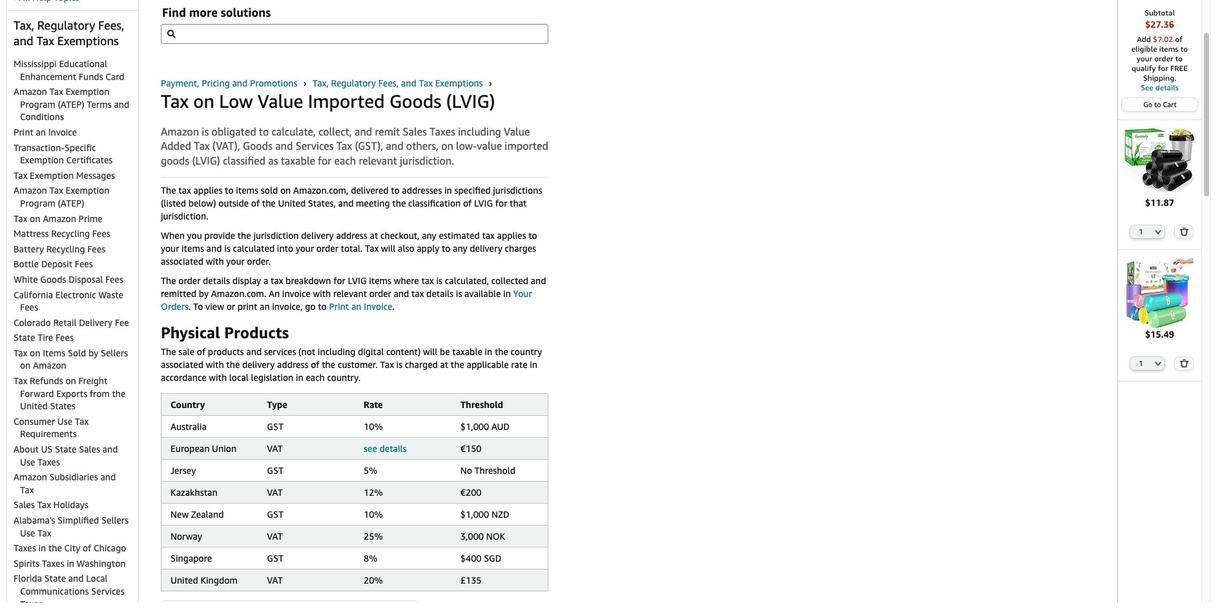 Task type: describe. For each thing, give the bounding box(es) containing it.
the for the sale of products and services
[[161, 346, 176, 357]]

by inside the 'the order details display a tax breakdown for lvig items where tax is calculated,          collected and remitted by'
[[199, 288, 209, 299]]

and inside tax, regulatory fees, and tax exemptions
[[14, 34, 33, 48]]

enhancement
[[20, 71, 76, 82]]

see
[[1141, 83, 1154, 92]]

order inside the 'the order details display a tax breakdown for lvig items where tax is calculated,          collected and remitted by'
[[179, 275, 201, 286]]

the down sold at the left top of page
[[262, 198, 276, 209]]

calculated
[[233, 243, 275, 254]]

requirements
[[20, 429, 77, 440]]

tax up sales tax holidays link on the left of page
[[20, 485, 34, 496]]

zealand
[[191, 509, 224, 520]]

content)
[[386, 346, 421, 357]]

see details
[[364, 443, 407, 454]]

that
[[510, 198, 527, 209]]

, for and
[[334, 198, 336, 209]]

added
[[161, 140, 191, 153]]

details right see
[[380, 443, 407, 454]]

1 program from the top
[[20, 99, 55, 110]]

sold
[[261, 185, 278, 196]]

5%
[[364, 465, 378, 476]]

for inside the 'the order details display a tax breakdown for lvig items where tax is calculated,          collected and remitted by'
[[334, 275, 346, 286]]

including inside amazon is obligated to calculate, collect, and remit sales taxes including value added tax (vat), goods and services tax (gst), and others, on low-value imported goods          (lvig) classified as taxable for each relevant jurisdiction.
[[458, 125, 501, 138]]

10% for $1,000 aud
[[364, 421, 383, 432]]

accordance
[[161, 372, 207, 383]]

tax inside tax, regulatory fees, and tax exemptions
[[36, 34, 54, 48]]

exemption up amazon tax exemption program (atep) link at the left top
[[30, 170, 74, 181]]

lvig inside the , and meeting the classification of lvig for that jurisdiction.
[[474, 198, 493, 209]]

for inside the , and meeting the classification of lvig for that jurisdiction.
[[496, 198, 508, 209]]

tax down tax exemption messages link on the top of the page
[[49, 185, 63, 196]]

, delivered to             addresses in specified jurisdictions (listed below)
[[161, 185, 542, 209]]

details inside the 'the order details display a tax breakdown for lvig items where tax is calculated,          collected and remitted by'
[[203, 275, 230, 286]]

address inside when you provide the jurisdiction delivery address at checkout, any estimated tax          applies to your items and is calculated into your order total. tax will also apply          to any delivery charges associated with your order.
[[336, 230, 368, 241]]

for inside amazon is obligated to calculate, collect, and remit sales taxes including value added tax (vat), goods and services tax (gst), and others, on low-value imported goods          (lvig) classified as taxable for each relevant jurisdiction.
[[318, 154, 332, 167]]

will inside (not including                  digital content) will be taxable in the country associated with the delivery address             of the customer. tax is charged at the applicable rate in accordance with local legislation             in each country.
[[423, 346, 438, 357]]

transaction-
[[14, 142, 64, 153]]

, for delivered
[[346, 185, 349, 196]]

12%
[[364, 487, 383, 498]]

amazon inside amazon is obligated to calculate, collect, and remit sales taxes including value added tax (vat), goods and services tax (gst), and others, on low-value imported goods          (lvig) classified as taxable for each relevant jurisdiction.
[[161, 125, 199, 138]]

states inside mississippi educational enhancement funds card amazon tax exemption program (atep) terms and conditions print an invoice transaction-specific exemption certificates tax exemption messages amazon tax exemption program (atep) tax on amazon prime mattress recycling fees battery recycling fees bottle deposit fees white goods disposal fees california electronic waste fees colorado retail delivery fee state tire fees tax on items sold by sellers on amazon tax refunds on freight forward exports from the united states consumer use tax requirements about us state sales and use taxes amazon subsidiaries and tax sales tax holidays alabama's simplified sellers use tax taxes in the city of chicago spirits taxes in washington florida state and local communications services taxes
[[50, 401, 76, 412]]

2 program from the top
[[20, 198, 55, 209]]

tax down payment,
[[161, 90, 189, 112]]

tire
[[38, 332, 53, 343]]

view
[[206, 301, 224, 312]]

to
[[193, 301, 203, 312]]

taxable inside amazon is obligated to calculate, collect, and remit sales taxes including value added tax (vat), goods and services tax (gst), and others, on low-value imported goods          (lvig) classified as taxable for each relevant jurisdiction.
[[281, 154, 315, 167]]

of inside (not including                  digital content) will be taxable in the country associated with the delivery address             of the customer. tax is charged at the applicable rate in accordance with local legislation             in each country.
[[311, 359, 320, 370]]

be
[[440, 346, 450, 357]]

0 vertical spatial sellers
[[101, 348, 128, 359]]

you
[[187, 230, 202, 241]]

on up refunds on the bottom
[[20, 360, 31, 371]]

$27.36
[[1146, 19, 1175, 30]]

about us state sales and use taxes link
[[14, 444, 118, 468]]

washington
[[77, 558, 126, 569]]

Find more solutions search field
[[161, 24, 549, 44]]

the for the order details display a tax breakdown for lvig items where tax is calculated,          collected and remitted by
[[161, 275, 176, 286]]

exemption down the transaction-
[[20, 155, 64, 166]]

for inside of eligible items to your order to qualify for free shipping.
[[1159, 63, 1169, 73]]

tax up (listed
[[179, 185, 191, 196]]

amazon up mattress recycling fees link
[[43, 213, 76, 224]]

$7.02
[[1154, 34, 1174, 44]]

relevant inside amazon is obligated to calculate, collect, and remit sales taxes including value added tax (vat), goods and services tax (gst), and others, on low-value imported goods          (lvig) classified as taxable for each relevant jurisdiction.
[[359, 154, 397, 167]]

certificates
[[66, 155, 113, 166]]

promotions
[[250, 78, 298, 89]]

nok
[[486, 531, 505, 542]]

the down the sale of products and services
[[226, 359, 240, 370]]

1 (atep) from the top
[[58, 99, 84, 110]]

invoice inside tax on low value imported goods (lvig) article
[[364, 301, 393, 312]]

is inside (not including                  digital content) will be taxable in the country associated with the delivery address             of the customer. tax is charged at the applicable rate in accordance with local legislation             in each country.
[[396, 359, 403, 370]]

freight
[[78, 375, 108, 386]]

tax down exports
[[75, 416, 89, 427]]

tax right the 'a'
[[271, 275, 283, 286]]

$11.87
[[1146, 197, 1175, 208]]

simplified
[[58, 515, 99, 526]]

white goods disposal fees link
[[14, 274, 123, 285]]

united inside mississippi educational enhancement funds card amazon tax exemption program (atep) terms and conditions print an invoice transaction-specific exemption certificates tax exemption messages amazon tax exemption program (atep) tax on amazon prime mattress recycling fees battery recycling fees bottle deposit fees white goods disposal fees california electronic waste fees colorado retail delivery fee state tire fees tax on items sold by sellers on amazon tax refunds on freight forward exports from the united states consumer use tax requirements about us state sales and use taxes amazon subsidiaries and tax sales tax holidays alabama's simplified sellers use tax taxes in the city of chicago spirits taxes in washington florida state and local communications services taxes
[[20, 401, 48, 412]]

subtotal
[[1145, 8, 1175, 17]]

gst for singapore
[[267, 553, 284, 564]]

details up cart at right top
[[1156, 83, 1179, 92]]

items inside the 'the order details display a tax breakdown for lvig items where tax is calculated,          collected and remitted by'
[[369, 275, 392, 286]]

country.
[[327, 372, 361, 383]]

on up mattress
[[30, 213, 40, 224]]

hommaly 1.2 gallon 240 pcs small black trash bags, strong garbage bags, bathroom trash can bin liners unscented, mini plastic bags for office, waste basket liner, fit 3,4.5,6 liters, 0.5,0.8,1,1.2 gal image
[[1125, 125, 1196, 196]]

electronic
[[55, 289, 96, 300]]

amazon down items
[[33, 360, 66, 371]]

10% for $1,000 nzd
[[364, 509, 383, 520]]

kingdom
[[201, 575, 238, 586]]

1 horizontal spatial an
[[260, 301, 270, 312]]

vat for united kingdom
[[267, 575, 283, 586]]

tax on items sold by sellers on amazon link
[[14, 348, 128, 371]]

2 (atep) from the top
[[58, 198, 84, 209]]

applies inside when you provide the jurisdiction delivery address at checkout, any estimated tax          applies to your items and is calculated into your order total. tax will also apply          to any delivery charges associated with your order.
[[497, 230, 526, 241]]

order inside of eligible items to your order to qualify for free shipping.
[[1155, 54, 1174, 63]]

is inside amazon is obligated to calculate, collect, and remit sales taxes including value added tax (vat), goods and services tax (gst), and others, on low-value imported goods          (lvig) classified as taxable for each relevant jurisdiction.
[[202, 125, 209, 138]]

on up outside of the united states
[[280, 185, 291, 196]]

also
[[398, 243, 415, 254]]

of inside of eligible items to your order to qualify for free shipping.
[[1176, 34, 1183, 44]]

0 vertical spatial print an invoice link
[[14, 127, 77, 138]]

2 vertical spatial state
[[44, 573, 66, 584]]

1 vertical spatial fees,
[[379, 78, 399, 89]]

to inside , delivered to             addresses in specified jurisdictions (listed below)
[[391, 185, 400, 196]]

amazon is obligated to calculate, collect, and remit sales taxes including value added tax (vat), goods and services tax (gst), and others, on low-value imported goods          (lvig) classified as taxable for each relevant jurisdiction.
[[161, 125, 549, 167]]

deposit
[[41, 259, 72, 270]]

new zealand
[[171, 509, 224, 520]]

print inside mississippi educational enhancement funds card amazon tax exemption program (atep) terms and conditions print an invoice transaction-specific exemption certificates tax exemption messages amazon tax exemption program (atep) tax on amazon prime mattress recycling fees battery recycling fees bottle deposit fees white goods disposal fees california electronic waste fees colorado retail delivery fee state tire fees tax on items sold by sellers on amazon tax refunds on freight forward exports from the united states consumer use tax requirements about us state sales and use taxes amazon subsidiaries and tax sales tax holidays alabama's simplified sellers use tax taxes in the city of chicago spirits taxes in washington florida state and local communications services taxes
[[14, 127, 33, 138]]

1 vertical spatial relevant
[[333, 288, 367, 299]]

find more solutions
[[162, 5, 271, 19]]

your inside of eligible items to your order to qualify for free shipping.
[[1137, 54, 1153, 63]]

customer.
[[338, 359, 378, 370]]

1 for $11.87
[[1139, 227, 1144, 236]]

0 vertical spatial united
[[278, 198, 306, 209]]

remitted
[[161, 288, 197, 299]]

in right rate
[[530, 359, 538, 370]]

tax left the (vat),
[[194, 140, 210, 153]]

union
[[212, 443, 237, 454]]

checkout,
[[381, 230, 420, 241]]

the order details display a tax breakdown for lvig items where tax is calculated,          collected and remitted by
[[161, 275, 546, 299]]

and inside when you provide the jurisdiction delivery address at checkout, any estimated tax          applies to your items and is calculated into your order total. tax will also apply          to any delivery charges associated with your order.
[[207, 243, 222, 254]]

delivery inside (not including                  digital content) will be taxable in the country associated with the delivery address             of the customer. tax is charged at the applicable rate in accordance with local legislation             in each country.
[[242, 359, 275, 370]]

tax up forward
[[14, 375, 27, 386]]

in inside , delivered to             addresses in specified jurisdictions (listed below)
[[445, 185, 452, 196]]

fee
[[115, 317, 129, 328]]

. to view or print an invoice, go to print an invoice .
[[189, 301, 395, 312]]

estimated
[[439, 230, 480, 241]]

vat for kazakhstan
[[267, 487, 283, 498]]

the inside the , and meeting the classification of lvig for that jurisdiction.
[[392, 198, 406, 209]]

alabama's
[[14, 515, 55, 526]]

3,000
[[461, 531, 484, 542]]

payment, pricing and promotions › tax, regulatory fees, and tax exemptions ›
[[161, 78, 495, 89]]

tax up others,
[[419, 78, 433, 89]]

jurisdiction
[[254, 230, 299, 241]]

1 vertical spatial state
[[55, 444, 77, 455]]

by inside mississippi educational enhancement funds card amazon tax exemption program (atep) terms and conditions print an invoice transaction-specific exemption certificates tax exemption messages amazon tax exemption program (atep) tax on amazon prime mattress recycling fees battery recycling fees bottle deposit fees white goods disposal fees california electronic waste fees colorado retail delivery fee state tire fees tax on items sold by sellers on amazon tax refunds on freight forward exports from the united states consumer use tax requirements about us state sales and use taxes amazon subsidiaries and tax sales tax holidays alabama's simplified sellers use tax taxes in the city of chicago spirits taxes in washington florida state and local communications services taxes
[[89, 348, 98, 359]]

taxes down florida
[[20, 599, 42, 604]]

when
[[161, 230, 185, 241]]

€150
[[461, 443, 482, 454]]

see
[[364, 443, 377, 454]]

products
[[224, 324, 289, 342]]

1 horizontal spatial tax,
[[313, 78, 329, 89]]

sold
[[68, 348, 86, 359]]

on up exports
[[66, 375, 76, 386]]

see details link
[[1125, 83, 1196, 92]]

including inside (not including                  digital content) will be taxable in the country associated with the delivery address             of the customer. tax is charged at the applicable rate in accordance with local legislation             in each country.
[[318, 346, 356, 357]]

delete image
[[1180, 227, 1189, 236]]

details down calculated,
[[427, 288, 454, 299]]

1 vertical spatial amazon.com
[[211, 288, 264, 299]]

norway
[[171, 531, 202, 542]]

in down collected
[[503, 288, 511, 299]]

0 horizontal spatial any
[[422, 230, 437, 241]]

on down pricing
[[193, 90, 215, 112]]

classification
[[408, 198, 461, 209]]

amazon down enhancement
[[14, 86, 47, 97]]

collected
[[492, 275, 529, 286]]

in down the taxes in the city of chicago link at the left bottom of the page
[[67, 558, 74, 569]]

associated inside when you provide the jurisdiction delivery address at checkout, any estimated tax          applies to your items and is calculated into your order total. tax will also apply          to any delivery charges associated with your order.
[[161, 256, 204, 267]]

$400
[[461, 553, 482, 564]]

each inside amazon is obligated to calculate, collect, and remit sales taxes including value added tax (vat), goods and services tax (gst), and others, on low-value imported goods          (lvig) classified as taxable for each relevant jurisdiction.
[[334, 154, 356, 167]]

in up spirits
[[38, 543, 46, 554]]

the up applicable in the bottom left of the page
[[495, 346, 509, 357]]

the inside when you provide the jurisdiction delivery address at checkout, any estimated tax          applies to your items and is calculated into your order total. tax will also apply          to any delivery charges associated with your order.
[[238, 230, 251, 241]]

will inside when you provide the jurisdiction delivery address at checkout, any estimated tax          applies to your items and is calculated into your order total. tax will also apply          to any delivery charges associated with your order.
[[381, 243, 396, 254]]

the tax applies to items sold on amazon.com
[[161, 185, 346, 196]]

$1,000 for $1,000 nzd
[[461, 509, 489, 520]]

consumer use tax requirements link
[[14, 416, 89, 440]]

address inside (not including                  digital content) will be taxable in the country associated with the delivery address             of the customer. tax is charged at the applicable rate in accordance with local legislation             in each country.
[[277, 359, 309, 370]]

type
[[267, 399, 287, 410]]

1.2 gallon/330pcs strong trash bags colorful clear garbage bags by teivio, bathroom trash can bin liners, small plastic bags for home office kitchen, multicolor image
[[1125, 258, 1196, 328]]

qualify
[[1132, 63, 1157, 73]]

in up applicable in the bottom left of the page
[[485, 346, 493, 357]]

when you provide the jurisdiction delivery address at checkout, any estimated tax          applies to your items and is calculated into your order total. tax will also apply          to any delivery charges associated with your order.
[[161, 230, 537, 267]]

tax down the transaction-
[[14, 170, 27, 181]]

go
[[1144, 100, 1153, 109]]

applicable
[[467, 359, 509, 370]]

tax on low value imported goods (lvig)
[[161, 90, 495, 112]]

0 horizontal spatial value
[[258, 90, 303, 112]]

amazon down tax exemption messages link on the top of the page
[[14, 185, 47, 196]]

1 vertical spatial exemptions
[[435, 78, 483, 89]]

0 horizontal spatial applies
[[194, 185, 223, 196]]

amazon down about
[[14, 472, 47, 483]]

tax, regulatory fees, and tax exemptions
[[14, 18, 124, 48]]

california
[[14, 289, 53, 300]]

the right from at left
[[112, 388, 126, 399]]

your down calculated
[[226, 256, 245, 267]]

fees, inside tax, regulatory fees, and tax exemptions
[[98, 18, 124, 32]]

see details
[[1141, 83, 1179, 92]]

with up go
[[313, 288, 331, 299]]

1 horizontal spatial regulatory
[[331, 78, 376, 89]]

1 horizontal spatial (lvig)
[[446, 90, 495, 112]]

tax down enhancement
[[49, 86, 63, 97]]

exemptions inside tax, regulatory fees, and tax exemptions
[[57, 34, 119, 48]]

exemption down the messages
[[66, 185, 110, 196]]

tax down where
[[412, 288, 424, 299]]

an inside mississippi educational enhancement funds card amazon tax exemption program (atep) terms and conditions print an invoice transaction-specific exemption certificates tax exemption messages amazon tax exemption program (atep) tax on amazon prime mattress recycling fees battery recycling fees bottle deposit fees white goods disposal fees california electronic waste fees colorado retail delivery fee state tire fees tax on items sold by sellers on amazon tax refunds on freight forward exports from the united states consumer use tax requirements about us state sales and use taxes amazon subsidiaries and tax sales tax holidays alabama's simplified sellers use tax taxes in the city of chicago spirits taxes in washington florida state and local communications services taxes
[[36, 127, 46, 138]]

(not
[[299, 346, 315, 357]]

with inside when you provide the jurisdiction delivery address at checkout, any estimated tax          applies to your items and is calculated into your order total. tax will also apply          to any delivery charges associated with your order.
[[206, 256, 224, 267]]

the left city
[[48, 543, 62, 554]]

available
[[465, 288, 501, 299]]

$15.49
[[1146, 329, 1175, 340]]

state tire fees link
[[14, 332, 74, 343]]

provide
[[204, 230, 235, 241]]

dropdown image for $11.87
[[1156, 229, 1162, 234]]

tax right where
[[422, 275, 434, 286]]

0 vertical spatial recycling
[[51, 228, 90, 239]]

1 vertical spatial print an invoice link
[[329, 301, 393, 312]]

gst for australia
[[267, 421, 284, 432]]

1 vertical spatial sellers
[[101, 515, 129, 526]]

tax up alabama's
[[37, 500, 51, 511]]

your down when
[[161, 243, 179, 254]]

from
[[90, 388, 110, 399]]

country
[[171, 399, 205, 410]]

value inside amazon is obligated to calculate, collect, and remit sales taxes including value added tax (vat), goods and services tax (gst), and others, on low-value imported goods          (lvig) classified as taxable for each relevant jurisdiction.
[[504, 125, 530, 138]]

tax inside (not including                  digital content) will be taxable in the country associated with the delivery address             of the customer. tax is charged at the applicable rate in accordance with local legislation             in each country.
[[380, 359, 394, 370]]

0 horizontal spatial .
[[189, 301, 191, 312]]

€200
[[461, 487, 482, 498]]

1 horizontal spatial any
[[453, 243, 468, 254]]

into
[[277, 243, 293, 254]]



Task type: vqa. For each thing, say whether or not it's contained in the screenshot.
amazon tax exemption program (atep) terms and conditions link
yes



Task type: locate. For each thing, give the bounding box(es) containing it.
invoice inside mississippi educational enhancement funds card amazon tax exemption program (atep) terms and conditions print an invoice transaction-specific exemption certificates tax exemption messages amazon tax exemption program (atep) tax on amazon prime mattress recycling fees battery recycling fees bottle deposit fees white goods disposal fees california electronic waste fees colorado retail delivery fee state tire fees tax on items sold by sellers on amazon tax refunds on freight forward exports from the united states consumer use tax requirements about us state sales and use taxes amazon subsidiaries and tax sales tax holidays alabama's simplified sellers use tax taxes in the city of chicago spirits taxes in washington florida state and local communications services taxes
[[48, 127, 77, 138]]

1 horizontal spatial by
[[199, 288, 209, 299]]

1 left delete image
[[1139, 227, 1144, 236]]

at inside (not including                  digital content) will be taxable in the country associated with the delivery address             of the customer. tax is charged at the applicable rate in accordance with local legislation             in each country.
[[440, 359, 449, 370]]

(gst),
[[355, 140, 383, 153]]

tax down 'state tire fees' link
[[14, 348, 27, 359]]

$400 sgd
[[461, 553, 502, 564]]

invoice
[[48, 127, 77, 138], [364, 301, 393, 312]]

1 horizontal spatial fees,
[[379, 78, 399, 89]]

1 vertical spatial recycling
[[46, 243, 85, 254]]

details
[[1156, 83, 1179, 92], [203, 275, 230, 286], [427, 288, 454, 299], [380, 443, 407, 454]]

1 horizontal spatial taxable
[[453, 346, 483, 357]]

program up tax on amazon prime link
[[20, 198, 55, 209]]

0 horizontal spatial at
[[370, 230, 378, 241]]

, and meeting the classification of lvig for that jurisdiction.
[[161, 198, 527, 222]]

will left be
[[423, 346, 438, 357]]

recycling up the battery recycling fees link
[[51, 228, 90, 239]]

the left sale
[[161, 346, 176, 357]]

search image
[[167, 29, 176, 38]]

items inside of eligible items to your order to qualify for free shipping.
[[1160, 44, 1179, 54]]

0 vertical spatial value
[[258, 90, 303, 112]]

1 vertical spatial threshold
[[475, 465, 516, 476]]

1 vertical spatial 1
[[1139, 359, 1144, 368]]

1 vertical spatial tax,
[[313, 78, 329, 89]]

0 horizontal spatial print
[[14, 127, 33, 138]]

taxes down us
[[37, 457, 60, 468]]

dropdown image
[[1156, 229, 1162, 234], [1156, 361, 1162, 367]]

in down '(not' on the left of page
[[296, 372, 304, 383]]

$1,000 for $1,000 aud
[[461, 421, 489, 432]]

1 vertical spatial program
[[20, 198, 55, 209]]

apply
[[417, 243, 440, 254]]

in up classification
[[445, 185, 452, 196]]

breakdown
[[286, 275, 331, 286]]

the sale of products and services
[[161, 346, 299, 357]]

, inside , delivered to             addresses in specified jurisdictions (listed below)
[[346, 185, 349, 196]]

print an invoice link down amazon.com . an invoice with relevant order and tax details is available in
[[329, 301, 393, 312]]

prime
[[79, 213, 103, 224]]

goods inside mississippi educational enhancement funds card amazon tax exemption program (atep) terms and conditions print an invoice transaction-specific exemption certificates tax exemption messages amazon tax exemption program (atep) tax on amazon prime mattress recycling fees battery recycling fees bottle deposit fees white goods disposal fees california electronic waste fees colorado retail delivery fee state tire fees tax on items sold by sellers on amazon tax refunds on freight forward exports from the united states consumer use tax requirements about us state sales and use taxes amazon subsidiaries and tax sales tax holidays alabama's simplified sellers use tax taxes in the city of chicago spirits taxes in washington florida state and local communications services taxes
[[40, 274, 66, 285]]

delivery
[[301, 230, 334, 241], [470, 243, 503, 254], [242, 359, 275, 370]]

1 vertical spatial regulatory
[[331, 78, 376, 89]]

$1,000 nzd
[[461, 509, 510, 520]]

items inside when you provide the jurisdiction delivery address at checkout, any estimated tax          applies to your items and is calculated into your order total. tax will also apply          to any delivery charges associated with your order.
[[182, 243, 204, 254]]

0 horizontal spatial states
[[50, 401, 76, 412]]

0 horizontal spatial delivery
[[242, 359, 275, 370]]

with down products at the left bottom
[[206, 359, 224, 370]]

1 horizontal spatial value
[[504, 125, 530, 138]]

1 10% from the top
[[364, 421, 383, 432]]

payment,
[[161, 78, 199, 89]]

1 horizontal spatial print
[[329, 301, 349, 312]]

an down an
[[260, 301, 270, 312]]

threshold right no
[[475, 465, 516, 476]]

2 associated from the top
[[161, 359, 204, 370]]

for down collect,
[[318, 154, 332, 167]]

on down 'state tire fees' link
[[30, 348, 40, 359]]

the right meeting
[[392, 198, 406, 209]]

where
[[394, 275, 419, 286]]

shipping.
[[1144, 73, 1177, 83]]

1 dropdown image from the top
[[1156, 229, 1162, 234]]

tax down alabama's
[[37, 528, 51, 539]]

0 horizontal spatial amazon.com
[[211, 288, 264, 299]]

2 horizontal spatial .
[[393, 301, 395, 312]]

taxes down the taxes in the city of chicago link at the left bottom of the page
[[42, 558, 64, 569]]

details up view
[[203, 275, 230, 286]]

1 vertical spatial delivery
[[470, 243, 503, 254]]

items
[[43, 348, 66, 359]]

add
[[1137, 34, 1152, 44]]

1 vertical spatial lvig
[[348, 275, 367, 286]]

1 vertical spatial address
[[277, 359, 309, 370]]

exemption down funds
[[66, 86, 110, 97]]

0 vertical spatial ,
[[346, 185, 349, 196]]

each inside (not including                  digital content) will be taxable in the country associated with the delivery address             of the customer. tax is charged at the applicable rate in accordance with local legislation             in each country.
[[306, 372, 325, 383]]

8%
[[364, 553, 378, 564]]

regulatory up educational
[[37, 18, 95, 32]]

0 vertical spatial lvig
[[474, 198, 493, 209]]

tax right total.
[[365, 243, 379, 254]]

regulatory up imported
[[331, 78, 376, 89]]

sale
[[179, 346, 195, 357]]

1 associated from the top
[[161, 256, 204, 267]]

goods up classified
[[243, 140, 273, 153]]

california electronic waste fees link
[[14, 289, 123, 313]]

1 horizontal spatial states
[[308, 198, 334, 209]]

mississippi
[[14, 58, 57, 69]]

subsidiaries
[[49, 472, 98, 483]]

1 for $15.49
[[1139, 359, 1144, 368]]

None submit
[[1176, 225, 1193, 238], [1176, 358, 1193, 370], [1176, 225, 1193, 238], [1176, 358, 1193, 370]]

your down 'add'
[[1137, 54, 1153, 63]]

1 horizontal spatial at
[[440, 359, 449, 370]]

services inside amazon is obligated to calculate, collect, and remit sales taxes including value added tax (vat), goods and services tax (gst), and others, on low-value imported goods          (lvig) classified as taxable for each relevant jurisdiction.
[[296, 140, 334, 153]]

0 vertical spatial (atep)
[[58, 99, 84, 110]]

1 horizontal spatial sales
[[79, 444, 100, 455]]

of down the tax applies to items sold on amazon.com
[[251, 198, 260, 209]]

cart
[[1164, 100, 1177, 109]]

regulatory inside tax, regulatory fees, and tax exemptions
[[37, 18, 95, 32]]

in
[[445, 185, 452, 196], [503, 288, 511, 299], [485, 346, 493, 357], [530, 359, 538, 370], [296, 372, 304, 383], [38, 543, 46, 554], [67, 558, 74, 569]]

the inside the 'the order details display a tax breakdown for lvig items where tax is calculated,          collected and remitted by'
[[161, 275, 176, 286]]

more
[[189, 5, 218, 19]]

the left applicable in the bottom left of the page
[[451, 359, 465, 370]]

of right sale
[[197, 346, 206, 357]]

1 vertical spatial dropdown image
[[1156, 361, 1162, 367]]

0 horizontal spatial print an invoice link
[[14, 127, 77, 138]]

taxes inside amazon is obligated to calculate, collect, and remit sales taxes including value added tax (vat), goods and services tax (gst), and others, on low-value imported goods          (lvig) classified as taxable for each relevant jurisdiction.
[[430, 125, 455, 138]]

gst for jersey
[[267, 465, 284, 476]]

›
[[304, 78, 307, 89], [489, 78, 492, 89]]

the up (listed
[[161, 185, 176, 196]]

taxes up others,
[[430, 125, 455, 138]]

fees, up imported
[[379, 78, 399, 89]]

0 vertical spatial regulatory
[[37, 18, 95, 32]]

tax, up mississippi
[[14, 18, 34, 32]]

1 vertical spatial ,
[[334, 198, 336, 209]]

0 horizontal spatial services
[[91, 586, 125, 597]]

order inside when you provide the jurisdiction delivery address at checkout, any estimated tax          applies to your items and is calculated into your order total. tax will also apply          to any delivery charges associated with your order.
[[317, 243, 339, 254]]

calculate,
[[272, 125, 316, 138]]

your
[[1137, 54, 1153, 63], [161, 243, 179, 254], [296, 243, 314, 254], [226, 256, 245, 267]]

nzd
[[492, 509, 510, 520]]

1 horizontal spatial will
[[423, 346, 438, 357]]

1 horizontal spatial print an invoice link
[[329, 301, 393, 312]]

vat
[[267, 443, 283, 454], [267, 487, 283, 498], [267, 531, 283, 542], [267, 575, 283, 586]]

country
[[511, 346, 542, 357]]

(lvig) inside amazon is obligated to calculate, collect, and remit sales taxes including value added tax (vat), goods and services tax (gst), and others, on low-value imported goods          (lvig) classified as taxable for each relevant jurisdiction.
[[192, 154, 220, 167]]

0 vertical spatial each
[[334, 154, 356, 167]]

european union
[[171, 443, 237, 454]]

1 left delete icon
[[1139, 359, 1144, 368]]

invoice
[[282, 288, 311, 299]]

taxable inside (not including                  digital content) will be taxable in the country associated with the delivery address             of the customer. tax is charged at the applicable rate in accordance with local legislation             in each country.
[[453, 346, 483, 357]]

of right $7.02
[[1176, 34, 1183, 44]]

2 horizontal spatial delivery
[[470, 243, 503, 254]]

vat for european union
[[267, 443, 283, 454]]

consumer
[[14, 416, 55, 427]]

to inside amazon is obligated to calculate, collect, and remit sales taxes including value added tax (vat), goods and services tax (gst), and others, on low-value imported goods          (lvig) classified as taxable for each relevant jurisdiction.
[[259, 125, 269, 138]]

1 horizontal spatial goods
[[243, 140, 273, 153]]

value
[[258, 90, 303, 112], [504, 125, 530, 138]]

10% up 25%
[[364, 509, 383, 520]]

at left checkout,
[[370, 230, 378, 241]]

services down collect,
[[296, 140, 334, 153]]

local
[[229, 372, 249, 383]]

› up tax on low value imported goods (lvig)
[[304, 78, 307, 89]]

terms
[[87, 99, 112, 110]]

1 vertical spatial applies
[[497, 230, 526, 241]]

associated inside (not including                  digital content) will be taxable in the country associated with the delivery address             of the customer. tax is charged at the applicable rate in accordance with local legislation             in each country.
[[161, 359, 204, 370]]

. left to
[[189, 301, 191, 312]]

1 vertical spatial use
[[20, 457, 35, 468]]

delivery down estimated
[[470, 243, 503, 254]]

states inside tax on low value imported goods (lvig) article
[[308, 198, 334, 209]]

an down amazon.com . an invoice with relevant order and tax details is available in
[[351, 301, 362, 312]]

0 vertical spatial services
[[296, 140, 334, 153]]

amazon.com up or
[[211, 288, 264, 299]]

services inside mississippi educational enhancement funds card amazon tax exemption program (atep) terms and conditions print an invoice transaction-specific exemption certificates tax exemption messages amazon tax exemption program (atep) tax on amazon prime mattress recycling fees battery recycling fees bottle deposit fees white goods disposal fees california electronic waste fees colorado retail delivery fee state tire fees tax on items sold by sellers on amazon tax refunds on freight forward exports from the united states consumer use tax requirements about us state sales and use taxes amazon subsidiaries and tax sales tax holidays alabama's simplified sellers use tax taxes in the city of chicago spirits taxes in washington florida state and local communications services taxes
[[91, 586, 125, 597]]

the for the tax applies to items sold on amazon.com
[[161, 185, 176, 196]]

1 horizontal spatial united
[[171, 575, 198, 586]]

0 horizontal spatial including
[[318, 346, 356, 357]]

0 vertical spatial taxable
[[281, 154, 315, 167]]

with down provide
[[206, 256, 224, 267]]

of inside the , and meeting the classification of lvig for that jurisdiction.
[[463, 198, 472, 209]]

amazon up added
[[161, 125, 199, 138]]

taxable right as
[[281, 154, 315, 167]]

(atep) left the terms at top left
[[58, 99, 84, 110]]

2 gst from the top
[[267, 465, 284, 476]]

goods inside amazon is obligated to calculate, collect, and remit sales taxes including value added tax (vat), goods and services tax (gst), and others, on low-value imported goods          (lvig) classified as taxable for each relevant jurisdiction.
[[243, 140, 273, 153]]

0 horizontal spatial goods
[[40, 274, 66, 285]]

digital
[[358, 346, 384, 357]]

1 › from the left
[[304, 78, 307, 89]]

no
[[461, 465, 472, 476]]

2 vertical spatial delivery
[[242, 359, 275, 370]]

1 vat from the top
[[267, 443, 283, 454]]

$1,000
[[461, 421, 489, 432], [461, 509, 489, 520]]

3 gst from the top
[[267, 509, 284, 520]]

2 the from the top
[[161, 275, 176, 286]]

2 1 from the top
[[1139, 359, 1144, 368]]

local
[[86, 573, 108, 584]]

20%
[[364, 575, 383, 586]]

.
[[264, 288, 266, 299], [189, 301, 191, 312], [393, 301, 395, 312]]

1 vertical spatial any
[[453, 243, 468, 254]]

city
[[64, 543, 80, 554]]

2 vertical spatial use
[[20, 528, 35, 539]]

services down local
[[91, 586, 125, 597]]

delivery
[[79, 317, 112, 328]]

conditions
[[20, 111, 64, 122]]

0 vertical spatial invoice
[[48, 127, 77, 138]]

1 vertical spatial (lvig)
[[192, 154, 220, 167]]

dropdown image left delete icon
[[1156, 361, 1162, 367]]

$1,000 up €150
[[461, 421, 489, 432]]

united down forward
[[20, 401, 48, 412]]

and inside the 'the order details display a tax breakdown for lvig items where tax is calculated,          collected and remitted by'
[[531, 275, 546, 286]]

mississippi educational enhancement funds card amazon tax exemption program (atep) terms and conditions print an invoice transaction-specific exemption certificates tax exemption messages amazon tax exemption program (atep) tax on amazon prime mattress recycling fees battery recycling fees bottle deposit fees white goods disposal fees california electronic waste fees colorado retail delivery fee state tire fees tax on items sold by sellers on amazon tax refunds on freight forward exports from the united states consumer use tax requirements about us state sales and use taxes amazon subsidiaries and tax sales tax holidays alabama's simplified sellers use tax taxes in the city of chicago spirits taxes in washington florida state and local communications services taxes
[[14, 58, 129, 604]]

states down exports
[[50, 401, 76, 412]]

4 vat from the top
[[267, 575, 283, 586]]

use down about
[[20, 457, 35, 468]]

or
[[227, 301, 235, 312]]

2 10% from the top
[[364, 509, 383, 520]]

1 vertical spatial including
[[318, 346, 356, 357]]

1 the from the top
[[161, 185, 176, 196]]

1 horizontal spatial applies
[[497, 230, 526, 241]]

of inside mississippi educational enhancement funds card amazon tax exemption program (atep) terms and conditions print an invoice transaction-specific exemption certificates tax exemption messages amazon tax exemption program (atep) tax on amazon prime mattress recycling fees battery recycling fees bottle deposit fees white goods disposal fees california electronic waste fees colorado retail delivery fee state tire fees tax on items sold by sellers on amazon tax refunds on freight forward exports from the united states consumer use tax requirements about us state sales and use taxes amazon subsidiaries and tax sales tax holidays alabama's simplified sellers use tax taxes in the city of chicago spirits taxes in washington florida state and local communications services taxes
[[83, 543, 91, 554]]

is down calculated,
[[456, 288, 462, 299]]

1 horizontal spatial .
[[264, 288, 266, 299]]

exemptions up educational
[[57, 34, 119, 48]]

tax on low value imported goods (lvig) article
[[161, 90, 549, 592]]

2 $1,000 from the top
[[461, 509, 489, 520]]

aud
[[492, 421, 510, 432]]

others,
[[406, 140, 439, 153]]

2 horizontal spatial sales
[[403, 125, 427, 138]]

your right into
[[296, 243, 314, 254]]

1 horizontal spatial delivery
[[301, 230, 334, 241]]

tax, up tax on low value imported goods (lvig)
[[313, 78, 329, 89]]

(lvig) up low-
[[446, 90, 495, 112]]

0 horizontal spatial sales
[[14, 500, 35, 511]]

0 vertical spatial any
[[422, 230, 437, 241]]

is down content)
[[396, 359, 403, 370]]

1 horizontal spatial address
[[336, 230, 368, 241]]

below)
[[188, 198, 216, 209]]

2 horizontal spatial goods
[[390, 90, 442, 112]]

collect,
[[319, 125, 352, 138]]

amazon.com . an invoice with relevant order and tax details is available in
[[211, 288, 513, 299]]

2 vat from the top
[[267, 487, 283, 498]]

as
[[268, 154, 278, 167]]

1 vertical spatial 10%
[[364, 509, 383, 520]]

sales tax holidays link
[[14, 500, 88, 511]]

total.
[[341, 243, 363, 254]]

is left calculated,
[[437, 275, 443, 286]]

tax inside when you provide the jurisdiction delivery address at checkout, any estimated tax          applies to your items and is calculated into your order total. tax will also apply          to any delivery charges associated with your order.
[[365, 243, 379, 254]]

exemption
[[66, 86, 110, 97], [20, 155, 64, 166], [30, 170, 74, 181], [66, 185, 110, 196]]

1 vertical spatial invoice
[[364, 301, 393, 312]]

0 vertical spatial state
[[14, 332, 35, 343]]

state up 'communications' at bottom left
[[44, 573, 66, 584]]

states left meeting
[[308, 198, 334, 209]]

tax exemption messages link
[[14, 170, 115, 181]]

0 vertical spatial applies
[[194, 185, 223, 196]]

› up value
[[489, 78, 492, 89]]

3 vat from the top
[[267, 531, 283, 542]]

with left local
[[209, 372, 227, 383]]

1 horizontal spatial invoice
[[364, 301, 393, 312]]

0 horizontal spatial ›
[[304, 78, 307, 89]]

vat for norway
[[267, 531, 283, 542]]

messages
[[76, 170, 115, 181]]

at down be
[[440, 359, 449, 370]]

sales inside amazon is obligated to calculate, collect, and remit sales taxes including value added tax (vat), goods and services tax (gst), and others, on low-value imported goods          (lvig) classified as taxable for each relevant jurisdiction.
[[403, 125, 427, 138]]

address
[[336, 230, 368, 241], [277, 359, 309, 370]]

find
[[162, 5, 186, 19]]

1 vertical spatial services
[[91, 586, 125, 597]]

1 1 from the top
[[1139, 227, 1144, 236]]

, inside the , and meeting the classification of lvig for that jurisdiction.
[[334, 198, 336, 209]]

0 horizontal spatial will
[[381, 243, 396, 254]]

applies up charges
[[497, 230, 526, 241]]

for up your orders link
[[334, 275, 346, 286]]

at inside when you provide the jurisdiction delivery address at checkout, any estimated tax          applies to your items and is calculated into your order total. tax will also apply          to any delivery charges associated with your order.
[[370, 230, 378, 241]]

goods
[[390, 90, 442, 112], [243, 140, 273, 153], [40, 274, 66, 285]]

0 horizontal spatial each
[[306, 372, 325, 383]]

2 horizontal spatial an
[[351, 301, 362, 312]]

united
[[278, 198, 306, 209], [20, 401, 48, 412], [171, 575, 198, 586]]

3 the from the top
[[161, 346, 176, 357]]

2 vertical spatial united
[[171, 575, 198, 586]]

order
[[1155, 54, 1174, 63], [317, 243, 339, 254], [179, 275, 201, 286], [369, 288, 391, 299]]

items up outside at the left top of page
[[236, 185, 259, 196]]

0 vertical spatial by
[[199, 288, 209, 299]]

1 vertical spatial at
[[440, 359, 449, 370]]

specified
[[455, 185, 491, 196]]

0 horizontal spatial jurisdiction.
[[161, 211, 208, 222]]

taxes up spirits
[[14, 543, 36, 554]]

refunds
[[30, 375, 63, 386]]

outside
[[219, 198, 249, 209]]

1 horizontal spatial each
[[334, 154, 356, 167]]

0 vertical spatial amazon.com
[[293, 185, 346, 196]]

0 vertical spatial jurisdiction.
[[400, 154, 454, 167]]

2 vertical spatial goods
[[40, 274, 66, 285]]

0 vertical spatial delivery
[[301, 230, 334, 241]]

tax
[[179, 185, 191, 196], [482, 230, 495, 241], [271, 275, 283, 286], [422, 275, 434, 286], [412, 288, 424, 299]]

1 horizontal spatial ,
[[346, 185, 349, 196]]

invoice,
[[272, 301, 303, 312]]

0 vertical spatial (lvig)
[[446, 90, 495, 112]]

and inside the , and meeting the classification of lvig for that jurisdiction.
[[338, 198, 354, 209]]

payment, pricing and promotions link
[[161, 78, 300, 89]]

0 vertical spatial will
[[381, 243, 396, 254]]

disposal
[[69, 274, 103, 285]]

1 vertical spatial states
[[50, 401, 76, 412]]

united down "singapore"
[[171, 575, 198, 586]]

2 › from the left
[[489, 78, 492, 89]]

including up value
[[458, 125, 501, 138]]

is inside the 'the order details display a tax breakdown for lvig items where tax is calculated,          collected and remitted by'
[[437, 275, 443, 286]]

is left obligated
[[202, 125, 209, 138]]

jurisdiction. inside the , and meeting the classification of lvig for that jurisdiction.
[[161, 211, 208, 222]]

0 vertical spatial exemptions
[[57, 34, 119, 48]]

address up total.
[[336, 230, 368, 241]]

use
[[57, 416, 72, 427], [20, 457, 35, 468], [20, 528, 35, 539]]

on inside amazon is obligated to calculate, collect, and remit sales taxes including value added tax (vat), goods and services tax (gst), and others, on low-value imported goods          (lvig) classified as taxable for each relevant jurisdiction.
[[441, 140, 454, 153]]

1 horizontal spatial services
[[296, 140, 334, 153]]

the up country.
[[322, 359, 336, 370]]

educational
[[59, 58, 107, 69]]

1 vertical spatial $1,000
[[461, 509, 489, 520]]

tax inside when you provide the jurisdiction delivery address at checkout, any estimated tax          applies to your items and is calculated into your order total. tax will also apply          to any delivery charges associated with your order.
[[482, 230, 495, 241]]

print inside tax on low value imported goods (lvig) article
[[329, 301, 349, 312]]

1 $1,000 from the top
[[461, 421, 489, 432]]

charges
[[505, 243, 536, 254]]

0 vertical spatial associated
[[161, 256, 204, 267]]

delivery up legislation
[[242, 359, 275, 370]]

items down you
[[182, 243, 204, 254]]

0 vertical spatial relevant
[[359, 154, 397, 167]]

0 vertical spatial tax,
[[14, 18, 34, 32]]

1 horizontal spatial exemptions
[[435, 78, 483, 89]]

each
[[334, 154, 356, 167], [306, 372, 325, 383]]

tax, inside tax, regulatory fees, and tax exemptions
[[14, 18, 34, 32]]

. down where
[[393, 301, 395, 312]]

0 horizontal spatial invoice
[[48, 127, 77, 138]]

gst for new zealand
[[267, 509, 284, 520]]

0 vertical spatial use
[[57, 416, 72, 427]]

dropdown image left delete image
[[1156, 229, 1162, 234]]

1 gst from the top
[[267, 421, 284, 432]]

lvig inside the 'the order details display a tax breakdown for lvig items where tax is calculated,          collected and remitted by'
[[348, 275, 367, 286]]

delivery down the , and meeting the classification of lvig for that jurisdiction. in the left top of the page
[[301, 230, 334, 241]]

0 vertical spatial including
[[458, 125, 501, 138]]

exemptions
[[57, 34, 119, 48], [435, 78, 483, 89]]

tax refunds on freight forward exports from the united states link
[[14, 375, 126, 412]]

is inside when you provide the jurisdiction delivery address at checkout, any estimated tax          applies to your items and is calculated into your order total. tax will also apply          to any delivery charges associated with your order.
[[224, 243, 231, 254]]

2 dropdown image from the top
[[1156, 361, 1162, 367]]

no threshold
[[461, 465, 516, 476]]

delete image
[[1180, 359, 1189, 368]]

for
[[1159, 63, 1169, 73], [318, 154, 332, 167], [496, 198, 508, 209], [334, 275, 346, 286]]

1 horizontal spatial including
[[458, 125, 501, 138]]

(lvig) down the (vat),
[[192, 154, 220, 167]]

0 vertical spatial threshold
[[461, 399, 503, 410]]

amazon.com up the , and meeting the classification of lvig for that jurisdiction. in the left top of the page
[[293, 185, 346, 196]]

4 gst from the top
[[267, 553, 284, 564]]

gst
[[267, 421, 284, 432], [267, 465, 284, 476], [267, 509, 284, 520], [267, 553, 284, 564]]

subtotal $27.36
[[1145, 8, 1175, 30]]

(atep)
[[58, 99, 84, 110], [58, 198, 84, 209]]

0 vertical spatial states
[[308, 198, 334, 209]]

tax up mattress
[[14, 213, 27, 224]]

program up the conditions in the left top of the page
[[20, 99, 55, 110]]

tax down collect,
[[336, 140, 352, 153]]

amazon tax exemption program (atep) link
[[14, 185, 110, 209]]

services
[[296, 140, 334, 153], [91, 586, 125, 597]]

rate
[[364, 399, 383, 410]]

jurisdiction. inside amazon is obligated to calculate, collect, and remit sales taxes including value added tax (vat), goods and services tax (gst), and others, on low-value imported goods          (lvig) classified as taxable for each relevant jurisdiction.
[[400, 154, 454, 167]]

each down (gst),
[[334, 154, 356, 167]]

dropdown image for $15.49
[[1156, 361, 1162, 367]]



